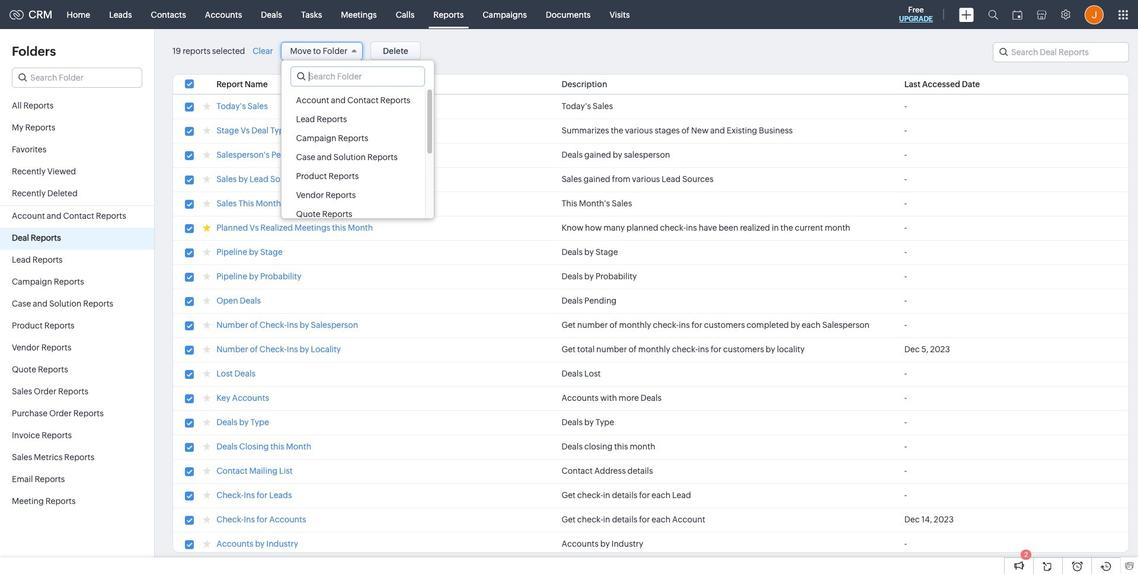 Task type: vqa. For each thing, say whether or not it's contained in the screenshot.
'tree'
no



Task type: locate. For each thing, give the bounding box(es) containing it.
calendar image
[[1013, 10, 1023, 19]]

search image
[[989, 9, 999, 20]]

2 option from the top
[[282, 110, 426, 129]]

option
[[282, 91, 426, 110], [282, 110, 426, 129], [282, 129, 426, 148], [282, 148, 426, 167], [282, 167, 426, 186], [282, 186, 426, 205], [282, 205, 426, 224]]

create menu image
[[960, 7, 975, 22]]

Search Deal Reports text field
[[994, 43, 1129, 62]]

profile image
[[1085, 5, 1104, 24]]

list box
[[282, 88, 434, 224]]

None field
[[281, 42, 363, 61]]

1 option from the top
[[282, 91, 426, 110]]

search element
[[982, 0, 1006, 29]]

6 option from the top
[[282, 186, 426, 205]]



Task type: describe. For each thing, give the bounding box(es) containing it.
5 option from the top
[[282, 167, 426, 186]]

7 option from the top
[[282, 205, 426, 224]]

4 option from the top
[[282, 148, 426, 167]]

create menu element
[[953, 0, 982, 29]]

Search Folder text field
[[12, 68, 142, 87]]

logo image
[[9, 10, 24, 19]]

3 option from the top
[[282, 129, 426, 148]]

Search Folder text field
[[291, 67, 425, 86]]

profile element
[[1078, 0, 1112, 29]]



